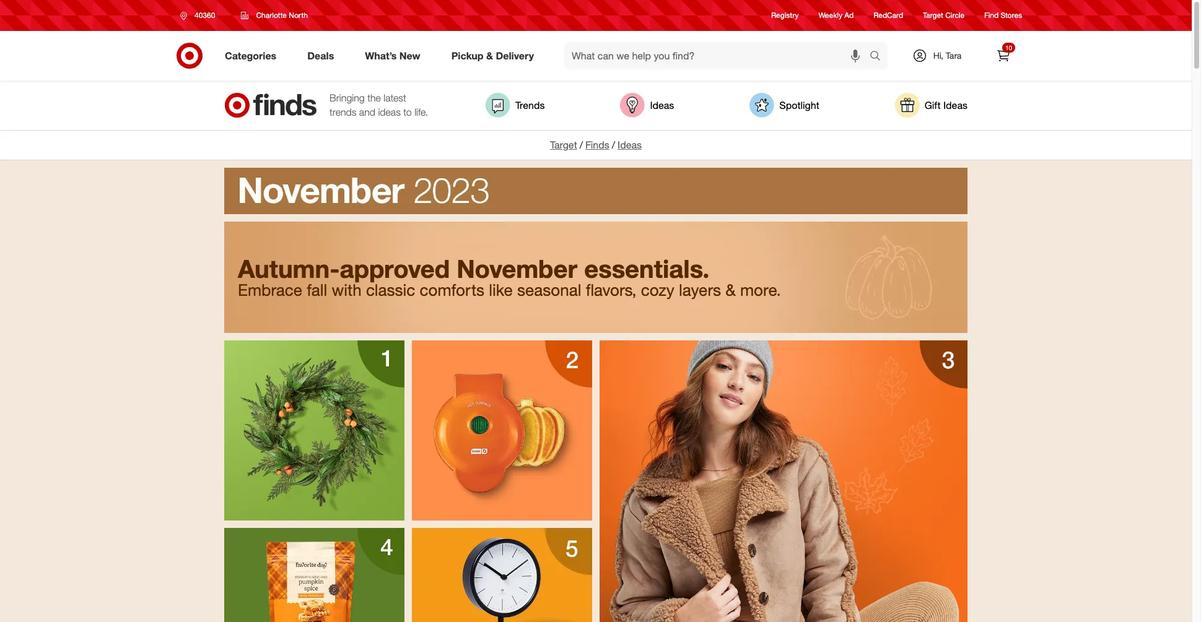 Task type: locate. For each thing, give the bounding box(es) containing it.
finds
[[585, 139, 609, 151]]

latest
[[384, 92, 406, 104]]

1 horizontal spatial /
[[612, 139, 615, 151]]

categories link
[[214, 42, 292, 69]]

trends
[[330, 106, 356, 118]]

0 vertical spatial ideas link
[[620, 93, 674, 118]]

& right pickup
[[486, 49, 493, 62]]

10
[[1005, 44, 1012, 51]]

&
[[486, 49, 493, 62], [726, 280, 736, 300]]

gift ideas
[[925, 99, 968, 111]]

1 vertical spatial target
[[550, 139, 577, 151]]

flavors,
[[586, 280, 637, 300]]

gift ideas link
[[895, 93, 968, 118]]

trends
[[515, 99, 545, 111]]

spotlight link
[[750, 93, 819, 118]]

target for target / finds / ideas
[[550, 139, 577, 151]]

new
[[399, 49, 420, 62]]

0 vertical spatial &
[[486, 49, 493, 62]]

1 vertical spatial &
[[726, 280, 736, 300]]

comforts
[[420, 280, 485, 300]]

ideas
[[650, 99, 674, 111], [943, 99, 968, 111], [618, 139, 642, 151]]

fall
[[307, 280, 327, 300]]

2 horizontal spatial ideas
[[943, 99, 968, 111]]

pickup & delivery
[[451, 49, 534, 62]]

deals
[[307, 49, 334, 62]]

delivery
[[496, 49, 534, 62]]

0 horizontal spatial &
[[486, 49, 493, 62]]

0 horizontal spatial ideas
[[618, 139, 642, 151]]

hi, tara
[[933, 50, 962, 61]]

deals link
[[297, 42, 350, 69]]

1 horizontal spatial &
[[726, 280, 736, 300]]

1 horizontal spatial target
[[923, 11, 943, 20]]

bringing the latest trends and ideas to life.
[[330, 92, 428, 118]]

target / finds / ideas
[[550, 139, 642, 151]]

target left finds
[[550, 139, 577, 151]]

What can we help you find? suggestions appear below search field
[[564, 42, 873, 69]]

what's new link
[[354, 42, 436, 69]]

0 horizontal spatial target
[[550, 139, 577, 151]]

target finds image
[[224, 93, 317, 118]]

/ left the finds link
[[580, 139, 583, 151]]

/ right finds
[[612, 139, 615, 151]]

embrace
[[238, 280, 302, 300]]

1 vertical spatial ideas link
[[618, 139, 642, 151]]

/
[[580, 139, 583, 151], [612, 139, 615, 151]]

0 vertical spatial target
[[923, 11, 943, 20]]

charlotte
[[256, 11, 287, 20]]

target circle
[[923, 11, 965, 20]]

1 horizontal spatial ideas
[[650, 99, 674, 111]]

target left circle
[[923, 11, 943, 20]]

2 / from the left
[[612, 139, 615, 151]]

ideas link
[[620, 93, 674, 118], [618, 139, 642, 151]]

spotlight
[[779, 99, 819, 111]]

0 horizontal spatial /
[[580, 139, 583, 151]]

registry link
[[771, 10, 799, 21]]

40360
[[195, 11, 215, 20]]

target link
[[550, 139, 577, 151]]

autumn-approved november essentials. embrace fall with classic comforts like seasonal flavors, cozy layers & more.
[[238, 254, 781, 300]]

target inside target circle link
[[923, 11, 943, 20]]

essentials.
[[584, 254, 710, 283]]

life.
[[415, 106, 428, 118]]

10 link
[[990, 42, 1017, 69]]

find stores link
[[984, 10, 1022, 21]]

target circle link
[[923, 10, 965, 21]]

the
[[367, 92, 381, 104]]

target
[[923, 11, 943, 20], [550, 139, 577, 151]]

target for target circle
[[923, 11, 943, 20]]

with
[[332, 280, 362, 300]]

& left the more.
[[726, 280, 736, 300]]

to
[[403, 106, 412, 118]]

gift
[[925, 99, 941, 111]]

1 / from the left
[[580, 139, 583, 151]]

pickup & delivery link
[[441, 42, 550, 69]]



Task type: describe. For each thing, give the bounding box(es) containing it.
ad
[[845, 11, 854, 20]]

more.
[[740, 280, 781, 300]]

registry
[[771, 11, 799, 20]]

redcard
[[874, 11, 903, 20]]

approved
[[340, 254, 450, 283]]

north
[[289, 11, 308, 20]]

stores
[[1001, 11, 1022, 20]]

circle
[[945, 11, 965, 20]]

categories
[[225, 49, 276, 62]]

classic
[[366, 280, 415, 300]]

what's
[[365, 49, 397, 62]]

40360 button
[[172, 4, 228, 27]]

pickup
[[451, 49, 484, 62]]

seasonal
[[517, 280, 581, 300]]

and
[[359, 106, 375, 118]]

weekly
[[819, 11, 842, 20]]

redcard link
[[874, 10, 903, 21]]

like
[[489, 280, 513, 300]]

what's new
[[365, 49, 420, 62]]

autumn-
[[238, 254, 340, 283]]

find stores
[[984, 11, 1022, 20]]

charlotte north
[[256, 11, 308, 20]]

tara
[[946, 50, 962, 61]]

charlotte north button
[[233, 4, 316, 27]]

weekly ad link
[[819, 10, 854, 21]]

bringing
[[330, 92, 365, 104]]

& inside autumn-approved november essentials. embrace fall with classic comforts like seasonal flavors, cozy layers & more.
[[726, 280, 736, 300]]

search button
[[864, 42, 894, 72]]

weekly ad
[[819, 11, 854, 20]]

trends link
[[486, 93, 545, 118]]

finds link
[[585, 139, 609, 151]]

november
[[457, 254, 577, 283]]

find
[[984, 11, 999, 20]]

cozy
[[641, 280, 674, 300]]

layers
[[679, 280, 721, 300]]

ideas
[[378, 106, 401, 118]]

search
[[864, 51, 894, 63]]

hi,
[[933, 50, 943, 61]]



Task type: vqa. For each thing, say whether or not it's contained in the screenshot.
the Bringing the latest trends and ideas to life.
yes



